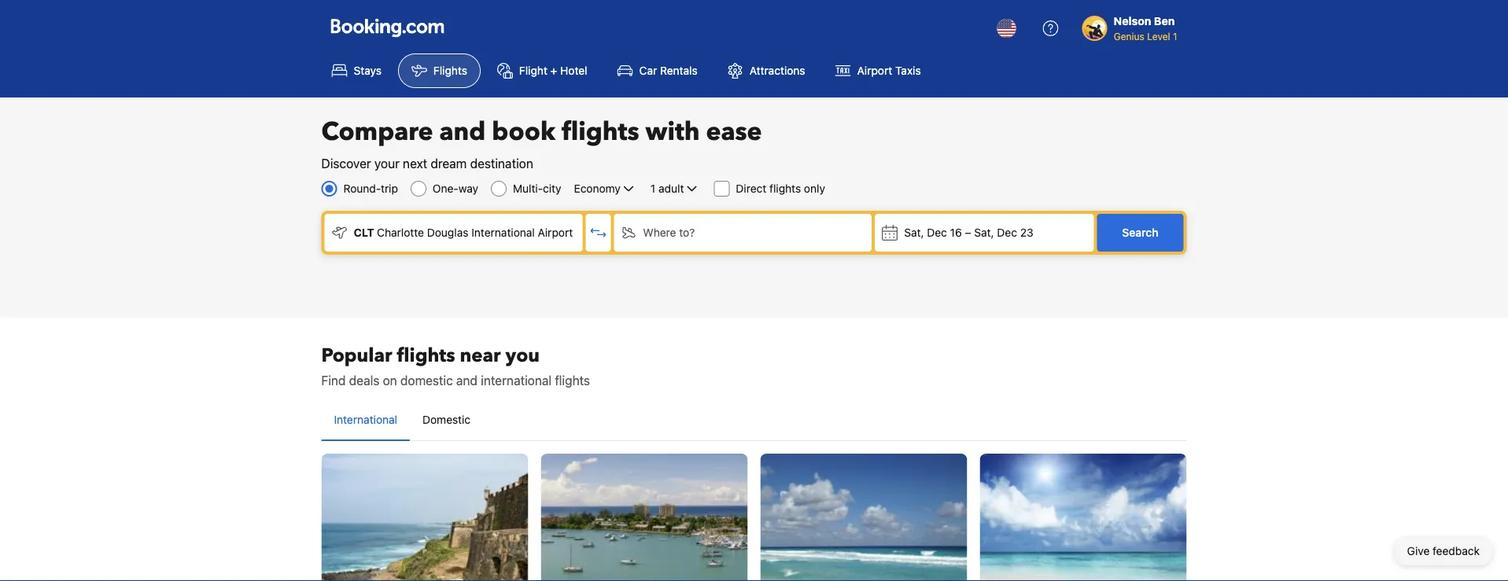 Task type: locate. For each thing, give the bounding box(es) containing it.
1 adult button
[[649, 179, 702, 198]]

flights inside compare and book flights with ease discover your next dream destination
[[562, 115, 640, 149]]

sat, dec 16 – sat, dec 23 button
[[875, 214, 1094, 252]]

flight + hotel link
[[484, 54, 601, 88]]

1 horizontal spatial 1
[[1174, 31, 1178, 42]]

discover
[[322, 156, 371, 171]]

dec left 23
[[998, 226, 1018, 239]]

0 vertical spatial and
[[440, 115, 486, 149]]

1 sat, from the left
[[905, 226, 924, 239]]

1 vertical spatial international
[[334, 414, 398, 427]]

only
[[804, 182, 826, 195]]

to?
[[679, 226, 695, 239]]

direct
[[736, 182, 767, 195]]

0 horizontal spatial sat,
[[905, 226, 924, 239]]

economy
[[574, 182, 621, 195]]

sat, right –
[[975, 226, 995, 239]]

international
[[472, 226, 535, 239], [334, 414, 398, 427]]

charlotte to san juan image
[[322, 454, 529, 582]]

flight
[[519, 64, 548, 77]]

0 vertical spatial 1
[[1174, 31, 1178, 42]]

flight + hotel
[[519, 64, 588, 77]]

one-
[[433, 182, 459, 195]]

0 horizontal spatial international
[[334, 414, 398, 427]]

international inside button
[[334, 414, 398, 427]]

charlotte
[[377, 226, 424, 239]]

attractions link
[[714, 54, 819, 88]]

flights up economy
[[562, 115, 640, 149]]

find
[[322, 373, 346, 388]]

tab list
[[322, 400, 1187, 442]]

and down near in the left of the page
[[456, 373, 478, 388]]

0 horizontal spatial dec
[[927, 226, 948, 239]]

domestic
[[423, 414, 471, 427]]

1 dec from the left
[[927, 226, 948, 239]]

airport left taxis
[[858, 64, 893, 77]]

airport taxis
[[858, 64, 921, 77]]

popular
[[322, 343, 392, 369]]

dream
[[431, 156, 467, 171]]

1 horizontal spatial sat,
[[975, 226, 995, 239]]

nelson
[[1114, 15, 1152, 28]]

1 vertical spatial and
[[456, 373, 478, 388]]

2 dec from the left
[[998, 226, 1018, 239]]

your
[[375, 156, 400, 171]]

rentals
[[660, 64, 698, 77]]

0 horizontal spatial 1
[[651, 182, 656, 195]]

flights link
[[398, 54, 481, 88]]

sat, dec 16 – sat, dec 23
[[905, 226, 1034, 239]]

give feedback button
[[1395, 538, 1493, 566]]

0 vertical spatial airport
[[858, 64, 893, 77]]

1 inside popup button
[[651, 182, 656, 195]]

charlotte to punta cana image
[[980, 454, 1187, 582]]

car rentals
[[640, 64, 698, 77]]

1 right level on the top of page
[[1174, 31, 1178, 42]]

international down multi-
[[472, 226, 535, 239]]

flights left only
[[770, 182, 801, 195]]

airport taxis link
[[822, 54, 935, 88]]

on
[[383, 373, 397, 388]]

feedback
[[1433, 545, 1481, 558]]

sat,
[[905, 226, 924, 239], [975, 226, 995, 239]]

international down deals
[[334, 414, 398, 427]]

dec
[[927, 226, 948, 239], [998, 226, 1018, 239]]

airport down city
[[538, 226, 573, 239]]

airport
[[858, 64, 893, 77], [538, 226, 573, 239]]

genius
[[1114, 31, 1145, 42]]

1 horizontal spatial dec
[[998, 226, 1018, 239]]

23
[[1021, 226, 1034, 239]]

booking.com logo image
[[331, 18, 444, 37], [331, 18, 444, 37]]

adult
[[659, 182, 684, 195]]

car
[[640, 64, 657, 77]]

1
[[1174, 31, 1178, 42], [651, 182, 656, 195]]

sat, left 16
[[905, 226, 924, 239]]

round-trip
[[344, 182, 398, 195]]

0 vertical spatial international
[[472, 226, 535, 239]]

attractions
[[750, 64, 806, 77]]

with
[[646, 115, 700, 149]]

and up dream
[[440, 115, 486, 149]]

flights
[[434, 64, 467, 77]]

destination
[[470, 156, 534, 171]]

hotel
[[561, 64, 588, 77]]

1 vertical spatial 1
[[651, 182, 656, 195]]

search button
[[1098, 214, 1184, 252]]

and
[[440, 115, 486, 149], [456, 373, 478, 388]]

international
[[481, 373, 552, 388]]

multi-
[[513, 182, 543, 195]]

clt
[[354, 226, 374, 239]]

1 inside nelson ben genius level 1
[[1174, 31, 1178, 42]]

1 left adult
[[651, 182, 656, 195]]

tab list containing international
[[322, 400, 1187, 442]]

douglas
[[427, 226, 469, 239]]

1 vertical spatial airport
[[538, 226, 573, 239]]

dec left 16
[[927, 226, 948, 239]]

0 horizontal spatial airport
[[538, 226, 573, 239]]

flights
[[562, 115, 640, 149], [770, 182, 801, 195], [397, 343, 455, 369], [555, 373, 590, 388]]



Task type: describe. For each thing, give the bounding box(es) containing it.
+
[[551, 64, 558, 77]]

near
[[460, 343, 501, 369]]

you
[[506, 343, 540, 369]]

give
[[1408, 545, 1430, 558]]

where to?
[[643, 226, 695, 239]]

deals
[[349, 373, 380, 388]]

charlotte to montego bay image
[[541, 454, 748, 582]]

stays
[[354, 64, 382, 77]]

level
[[1148, 31, 1171, 42]]

and inside compare and book flights with ease discover your next dream destination
[[440, 115, 486, 149]]

stays link
[[318, 54, 395, 88]]

direct flights only
[[736, 182, 826, 195]]

give feedback
[[1408, 545, 1481, 558]]

1 horizontal spatial airport
[[858, 64, 893, 77]]

flights up domestic
[[397, 343, 455, 369]]

compare and book flights with ease discover your next dream destination
[[322, 115, 762, 171]]

ease
[[706, 115, 762, 149]]

where
[[643, 226, 677, 239]]

compare
[[322, 115, 433, 149]]

multi-city
[[513, 182, 562, 195]]

1 horizontal spatial international
[[472, 226, 535, 239]]

popular flights near you find deals on domestic and international flights
[[322, 343, 590, 388]]

nelson ben genius level 1
[[1114, 15, 1178, 42]]

one-way
[[433, 182, 479, 195]]

book
[[492, 115, 556, 149]]

2 sat, from the left
[[975, 226, 995, 239]]

trip
[[381, 182, 398, 195]]

ben
[[1155, 15, 1175, 28]]

car rentals link
[[604, 54, 711, 88]]

city
[[543, 182, 562, 195]]

and inside the popular flights near you find deals on domestic and international flights
[[456, 373, 478, 388]]

way
[[459, 182, 479, 195]]

taxis
[[896, 64, 921, 77]]

domestic
[[401, 373, 453, 388]]

next
[[403, 156, 428, 171]]

search
[[1123, 226, 1159, 239]]

–
[[965, 226, 972, 239]]

domestic button
[[410, 400, 483, 441]]

flights right international
[[555, 373, 590, 388]]

1 adult
[[651, 182, 684, 195]]

round-
[[344, 182, 381, 195]]

16
[[951, 226, 962, 239]]

international button
[[322, 400, 410, 441]]

where to? button
[[614, 214, 872, 252]]

charlotte to cancún image
[[761, 454, 968, 582]]

clt charlotte douglas international airport
[[354, 226, 573, 239]]



Task type: vqa. For each thing, say whether or not it's contained in the screenshot.
Hotel
yes



